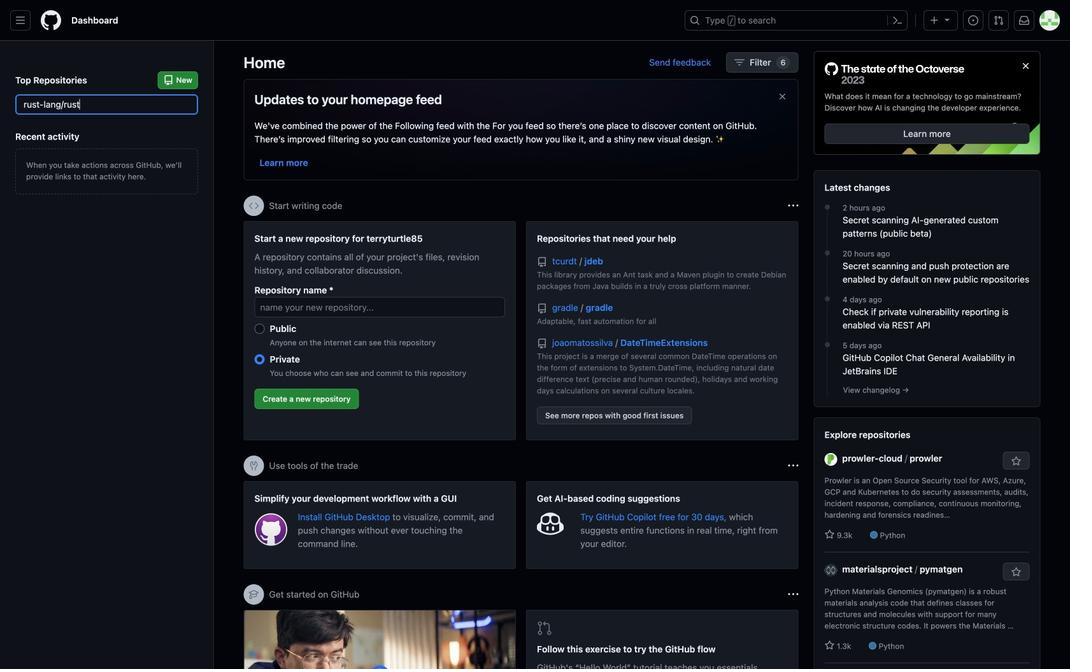 Task type: describe. For each thing, give the bounding box(es) containing it.
tools image
[[249, 461, 259, 471]]

repositories that need your help element
[[526, 221, 799, 440]]

why am i seeing this? image
[[789, 201, 799, 211]]

2 repo image from the top
[[537, 304, 547, 314]]

star this repository image
[[1012, 567, 1022, 577]]

mortar board image
[[249, 589, 259, 600]]

star image
[[825, 530, 835, 540]]

try the github flow element
[[526, 610, 799, 669]]

command palette image
[[893, 15, 903, 25]]

none radio inside start a new repository element
[[255, 324, 265, 334]]

git pull request image inside try the github flow element
[[537, 621, 552, 636]]

star image
[[825, 641, 835, 651]]

start a new repository element
[[244, 221, 516, 440]]

why am i seeing this? image for try the github flow element
[[789, 589, 799, 600]]

3 dot fill image from the top
[[823, 340, 833, 350]]

simplify your development workflow with a gui element
[[244, 481, 516, 569]]

@materialsproject profile image
[[825, 564, 838, 577]]

explore element
[[814, 51, 1041, 669]]

issue opened image
[[969, 15, 979, 25]]

Find a repository… text field
[[15, 94, 198, 115]]

homepage image
[[41, 10, 61, 31]]

dot fill image
[[823, 248, 833, 258]]

@prowler-cloud profile image
[[825, 453, 838, 466]]



Task type: locate. For each thing, give the bounding box(es) containing it.
1 horizontal spatial git pull request image
[[994, 15, 1004, 25]]

2 why am i seeing this? image from the top
[[789, 589, 799, 600]]

1 dot fill image from the top
[[823, 202, 833, 212]]

get ai-based coding suggestions element
[[526, 481, 799, 569]]

explore repositories navigation
[[814, 417, 1041, 669]]

0 vertical spatial git pull request image
[[994, 15, 1004, 25]]

1 repo image from the top
[[537, 257, 547, 267]]

2 vertical spatial dot fill image
[[823, 340, 833, 350]]

star this repository image
[[1012, 456, 1022, 467]]

x image
[[778, 91, 788, 102]]

dot fill image
[[823, 202, 833, 212], [823, 294, 833, 304], [823, 340, 833, 350]]

repo image
[[537, 257, 547, 267], [537, 304, 547, 314]]

1 vertical spatial dot fill image
[[823, 294, 833, 304]]

repo image
[[537, 339, 547, 349]]

1 vertical spatial repo image
[[537, 304, 547, 314]]

git pull request image
[[994, 15, 1004, 25], [537, 621, 552, 636]]

plus image
[[930, 15, 940, 25]]

github desktop image
[[255, 513, 288, 546]]

Top Repositories search field
[[15, 94, 198, 115]]

2 dot fill image from the top
[[823, 294, 833, 304]]

code image
[[249, 201, 259, 211]]

1 vertical spatial git pull request image
[[537, 621, 552, 636]]

why am i seeing this? image
[[789, 461, 799, 471], [789, 589, 799, 600]]

0 vertical spatial repo image
[[537, 257, 547, 267]]

None radio
[[255, 324, 265, 334]]

0 horizontal spatial git pull request image
[[537, 621, 552, 636]]

None radio
[[255, 354, 265, 364]]

what is github? element
[[244, 610, 516, 669]]

close image
[[1021, 61, 1031, 71]]

why am i seeing this? image for get ai-based coding suggestions 'element'
[[789, 461, 799, 471]]

github logo image
[[825, 62, 965, 85]]

name your new repository... text field
[[255, 297, 505, 317]]

1 vertical spatial why am i seeing this? image
[[789, 589, 799, 600]]

0 vertical spatial why am i seeing this? image
[[789, 461, 799, 471]]

what is github? image
[[244, 610, 516, 669]]

filter image
[[735, 57, 745, 68]]

none radio inside start a new repository element
[[255, 354, 265, 364]]

1 why am i seeing this? image from the top
[[789, 461, 799, 471]]

notifications image
[[1020, 15, 1030, 25]]

0 vertical spatial dot fill image
[[823, 202, 833, 212]]

triangle down image
[[942, 14, 953, 25]]



Task type: vqa. For each thing, say whether or not it's contained in the screenshot.
@Johan3141592 image
no



